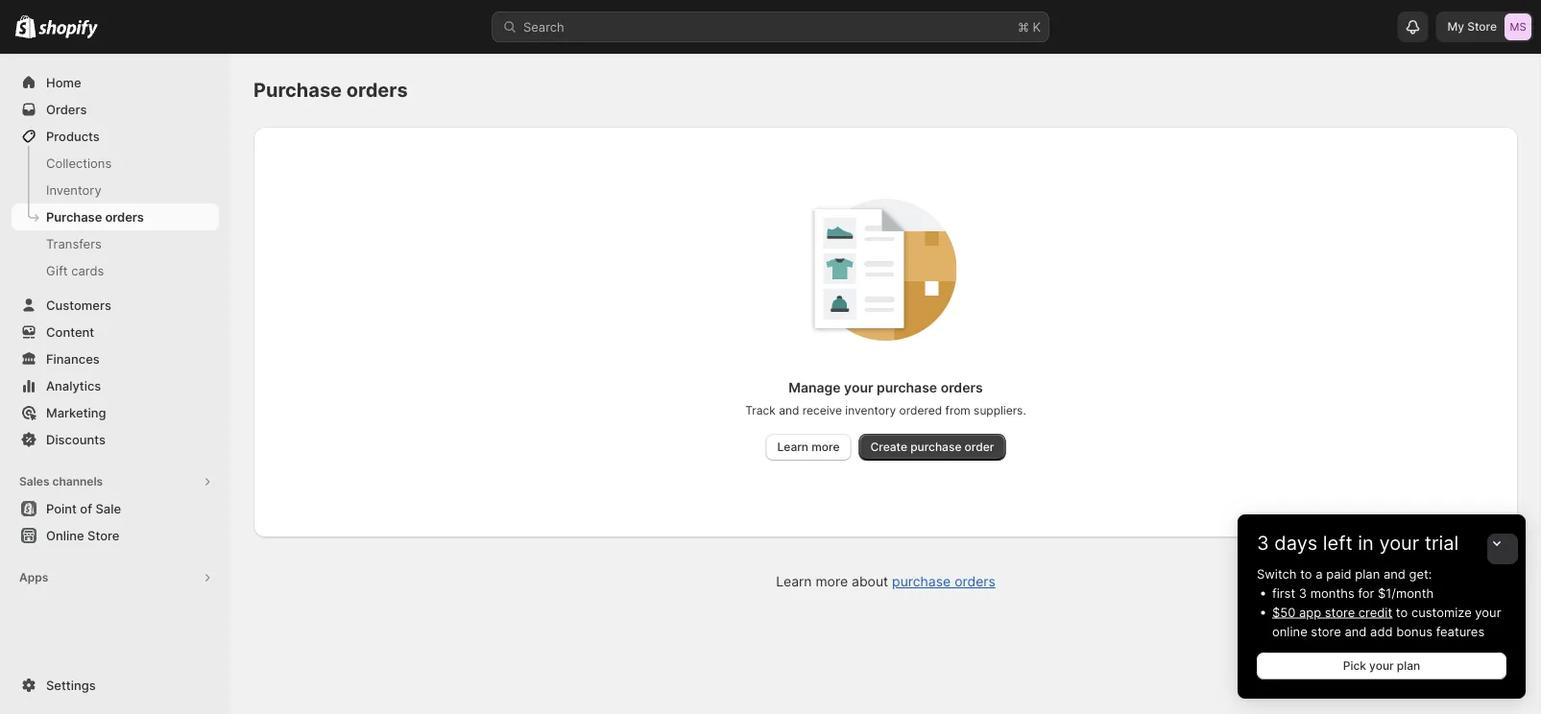 Task type: locate. For each thing, give the bounding box(es) containing it.
store
[[1468, 20, 1497, 34], [87, 528, 119, 543]]

shopify image
[[15, 15, 36, 38]]

online store link
[[12, 523, 219, 549]]

cards
[[71, 263, 104, 278]]

point of sale link
[[12, 496, 219, 523]]

to inside to customize your online store and add bonus features
[[1396, 605, 1408, 620]]

and left add
[[1345, 624, 1367, 639]]

create
[[871, 440, 908, 454]]

more down receive
[[812, 440, 840, 454]]

customers link
[[12, 292, 219, 319]]

your
[[844, 380, 874, 396], [1380, 532, 1420, 555], [1476, 605, 1502, 620], [1370, 659, 1394, 673]]

receive
[[803, 404, 842, 418]]

sales channels button
[[12, 469, 219, 496]]

⌘ k
[[1018, 19, 1041, 34]]

purchase
[[877, 380, 938, 396], [911, 440, 962, 454], [892, 574, 951, 590]]

purchase orders link
[[892, 574, 996, 590]]

1 vertical spatial more
[[816, 574, 848, 590]]

to customize your online store and add bonus features
[[1273, 605, 1502, 639]]

1 vertical spatial store
[[1311, 624, 1342, 639]]

3 left days
[[1257, 532, 1270, 555]]

orders
[[346, 78, 408, 102], [105, 209, 144, 224], [941, 380, 983, 396], [955, 574, 996, 590]]

search
[[523, 19, 565, 34]]

purchase
[[254, 78, 342, 102], [46, 209, 102, 224]]

purchase inside manage your purchase orders track and receive inventory ordered from suppliers.
[[877, 380, 938, 396]]

3
[[1257, 532, 1270, 555], [1299, 586, 1307, 601]]

store right my
[[1468, 20, 1497, 34]]

to
[[1301, 567, 1313, 582], [1396, 605, 1408, 620]]

more left about
[[816, 574, 848, 590]]

0 horizontal spatial store
[[87, 528, 119, 543]]

1 vertical spatial to
[[1396, 605, 1408, 620]]

$1/month
[[1378, 586, 1434, 601]]

purchase orders
[[254, 78, 408, 102], [46, 209, 144, 224]]

1 vertical spatial plan
[[1397, 659, 1421, 673]]

home
[[46, 75, 81, 90]]

plan
[[1356, 567, 1380, 582], [1397, 659, 1421, 673]]

and inside manage your purchase orders track and receive inventory ordered from suppliers.
[[779, 404, 800, 418]]

3 right the first
[[1299, 586, 1307, 601]]

learn left about
[[776, 574, 812, 590]]

my store image
[[1505, 13, 1532, 40]]

more
[[812, 440, 840, 454], [816, 574, 848, 590]]

1 horizontal spatial and
[[1345, 624, 1367, 639]]

products
[[46, 129, 100, 144]]

0 vertical spatial to
[[1301, 567, 1313, 582]]

apps
[[19, 571, 48, 585]]

0 horizontal spatial purchase orders
[[46, 209, 144, 224]]

1 vertical spatial learn
[[776, 574, 812, 590]]

your right pick
[[1370, 659, 1394, 673]]

online
[[1273, 624, 1308, 639]]

collections
[[46, 156, 112, 170]]

point
[[46, 501, 77, 516]]

1 horizontal spatial plan
[[1397, 659, 1421, 673]]

learn down receive
[[778, 440, 809, 454]]

1 horizontal spatial to
[[1396, 605, 1408, 620]]

trial
[[1425, 532, 1459, 555]]

2 horizontal spatial and
[[1384, 567, 1406, 582]]

your up inventory
[[844, 380, 874, 396]]

store down months
[[1325, 605, 1355, 620]]

plan up "for"
[[1356, 567, 1380, 582]]

my store
[[1448, 20, 1497, 34]]

3 days left in your trial button
[[1238, 515, 1526, 555]]

and inside to customize your online store and add bonus features
[[1345, 624, 1367, 639]]

0 vertical spatial learn
[[778, 440, 809, 454]]

purchase up ordered
[[877, 380, 938, 396]]

inventory link
[[12, 177, 219, 204]]

online store
[[46, 528, 119, 543]]

days
[[1275, 532, 1318, 555]]

0 horizontal spatial to
[[1301, 567, 1313, 582]]

pick your plan link
[[1257, 653, 1507, 680]]

0 vertical spatial purchase
[[254, 78, 342, 102]]

0 horizontal spatial purchase
[[46, 209, 102, 224]]

3 days left in your trial
[[1257, 532, 1459, 555]]

1 vertical spatial purchase
[[46, 209, 102, 224]]

finances
[[46, 352, 100, 366]]

store for my store
[[1468, 20, 1497, 34]]

0 horizontal spatial and
[[779, 404, 800, 418]]

months
[[1311, 586, 1355, 601]]

and right track
[[779, 404, 800, 418]]

purchase down ordered
[[911, 440, 962, 454]]

store inside button
[[87, 528, 119, 543]]

1 vertical spatial and
[[1384, 567, 1406, 582]]

store down $50 app store credit
[[1311, 624, 1342, 639]]

0 vertical spatial more
[[812, 440, 840, 454]]

purchase right about
[[892, 574, 951, 590]]

to left a
[[1301, 567, 1313, 582]]

store
[[1325, 605, 1355, 620], [1311, 624, 1342, 639]]

to down $1/month
[[1396, 605, 1408, 620]]

0 horizontal spatial plan
[[1356, 567, 1380, 582]]

a
[[1316, 567, 1323, 582]]

content link
[[12, 319, 219, 346]]

your up features
[[1476, 605, 1502, 620]]

analytics
[[46, 378, 101, 393]]

0 vertical spatial 3
[[1257, 532, 1270, 555]]

finances link
[[12, 346, 219, 373]]

plan down bonus
[[1397, 659, 1421, 673]]

and
[[779, 404, 800, 418], [1384, 567, 1406, 582], [1345, 624, 1367, 639]]

gift cards
[[46, 263, 104, 278]]

apps button
[[12, 565, 219, 592]]

1 horizontal spatial purchase orders
[[254, 78, 408, 102]]

your inside pick your plan link
[[1370, 659, 1394, 673]]

create purchase order
[[871, 440, 994, 454]]

0 vertical spatial and
[[779, 404, 800, 418]]

learn
[[778, 440, 809, 454], [776, 574, 812, 590]]

store down sale
[[87, 528, 119, 543]]

transfers link
[[12, 231, 219, 257]]

features
[[1437, 624, 1485, 639]]

1 horizontal spatial purchase
[[254, 78, 342, 102]]

point of sale button
[[0, 496, 231, 523]]

0 vertical spatial store
[[1468, 20, 1497, 34]]

settings link
[[12, 672, 219, 699]]

3 days left in your trial element
[[1238, 565, 1526, 699]]

learn for learn more
[[778, 440, 809, 454]]

your right in
[[1380, 532, 1420, 555]]

2 vertical spatial and
[[1345, 624, 1367, 639]]

home link
[[12, 69, 219, 96]]

0 horizontal spatial 3
[[1257, 532, 1270, 555]]

1 vertical spatial 3
[[1299, 586, 1307, 601]]

shopify image
[[39, 20, 98, 39]]

1 vertical spatial store
[[87, 528, 119, 543]]

and up $1/month
[[1384, 567, 1406, 582]]

1 horizontal spatial store
[[1468, 20, 1497, 34]]

more for learn more about purchase orders
[[816, 574, 848, 590]]

0 vertical spatial purchase
[[877, 380, 938, 396]]

0 vertical spatial plan
[[1356, 567, 1380, 582]]

sale
[[95, 501, 121, 516]]



Task type: describe. For each thing, give the bounding box(es) containing it.
about
[[852, 574, 889, 590]]

$50 app store credit
[[1273, 605, 1393, 620]]

learn more about purchase orders
[[776, 574, 996, 590]]

track
[[746, 404, 776, 418]]

create purchase order link
[[859, 434, 1006, 461]]

ordered
[[900, 404, 942, 418]]

3 inside dropdown button
[[1257, 532, 1270, 555]]

for
[[1359, 586, 1375, 601]]

bonus
[[1397, 624, 1433, 639]]

customers
[[46, 298, 111, 313]]

purchase orders link
[[12, 204, 219, 231]]

learn for learn more about purchase orders
[[776, 574, 812, 590]]

gift cards link
[[12, 257, 219, 284]]

sales
[[19, 475, 49, 489]]

1 vertical spatial purchase
[[911, 440, 962, 454]]

more for learn more
[[812, 440, 840, 454]]

and for to
[[1345, 624, 1367, 639]]

orders
[[46, 102, 87, 117]]

point of sale
[[46, 501, 121, 516]]

orders link
[[12, 96, 219, 123]]

online store button
[[0, 523, 231, 549]]

0 vertical spatial purchase orders
[[254, 78, 408, 102]]

of
[[80, 501, 92, 516]]

your inside manage your purchase orders track and receive inventory ordered from suppliers.
[[844, 380, 874, 396]]

gift
[[46, 263, 68, 278]]

manage
[[789, 380, 841, 396]]

paid
[[1327, 567, 1352, 582]]

transfers
[[46, 236, 102, 251]]

1 horizontal spatial 3
[[1299, 586, 1307, 601]]

store inside to customize your online store and add bonus features
[[1311, 624, 1342, 639]]

first 3 months for $1/month
[[1273, 586, 1434, 601]]

2 vertical spatial purchase
[[892, 574, 951, 590]]

pick your plan
[[1344, 659, 1421, 673]]

first
[[1273, 586, 1296, 601]]

$50 app store credit link
[[1273, 605, 1393, 620]]

0 vertical spatial store
[[1325, 605, 1355, 620]]

marketing
[[46, 405, 106, 420]]

marketing link
[[12, 400, 219, 426]]

channels
[[52, 475, 103, 489]]

switch to a paid plan and get:
[[1257, 567, 1432, 582]]

learn more link
[[766, 434, 851, 461]]

manage your purchase orders track and receive inventory ordered from suppliers.
[[746, 380, 1026, 418]]

$50
[[1273, 605, 1296, 620]]

pick
[[1344, 659, 1367, 673]]

and for manage
[[779, 404, 800, 418]]

⌘
[[1018, 19, 1030, 34]]

customize
[[1412, 605, 1472, 620]]

content
[[46, 325, 94, 340]]

add
[[1371, 624, 1393, 639]]

analytics link
[[12, 373, 219, 400]]

orders inside manage your purchase orders track and receive inventory ordered from suppliers.
[[941, 380, 983, 396]]

products link
[[12, 123, 219, 150]]

left
[[1323, 532, 1353, 555]]

order
[[965, 440, 994, 454]]

suppliers.
[[974, 404, 1026, 418]]

discounts link
[[12, 426, 219, 453]]

sales channels
[[19, 475, 103, 489]]

get:
[[1410, 567, 1432, 582]]

switch
[[1257, 567, 1297, 582]]

app
[[1300, 605, 1322, 620]]

k
[[1033, 19, 1041, 34]]

your inside to customize your online store and add bonus features
[[1476, 605, 1502, 620]]

settings
[[46, 678, 96, 693]]

collections link
[[12, 150, 219, 177]]

online
[[46, 528, 84, 543]]

credit
[[1359, 605, 1393, 620]]

learn more
[[778, 440, 840, 454]]

your inside 3 days left in your trial dropdown button
[[1380, 532, 1420, 555]]

inventory
[[46, 182, 101, 197]]

1 vertical spatial purchase orders
[[46, 209, 144, 224]]

inventory
[[846, 404, 896, 418]]

store for online store
[[87, 528, 119, 543]]

and for switch
[[1384, 567, 1406, 582]]

discounts
[[46, 432, 106, 447]]

my
[[1448, 20, 1465, 34]]

in
[[1358, 532, 1374, 555]]

from
[[946, 404, 971, 418]]



Task type: vqa. For each thing, say whether or not it's contained in the screenshot.
the topmost Purchase orders
yes



